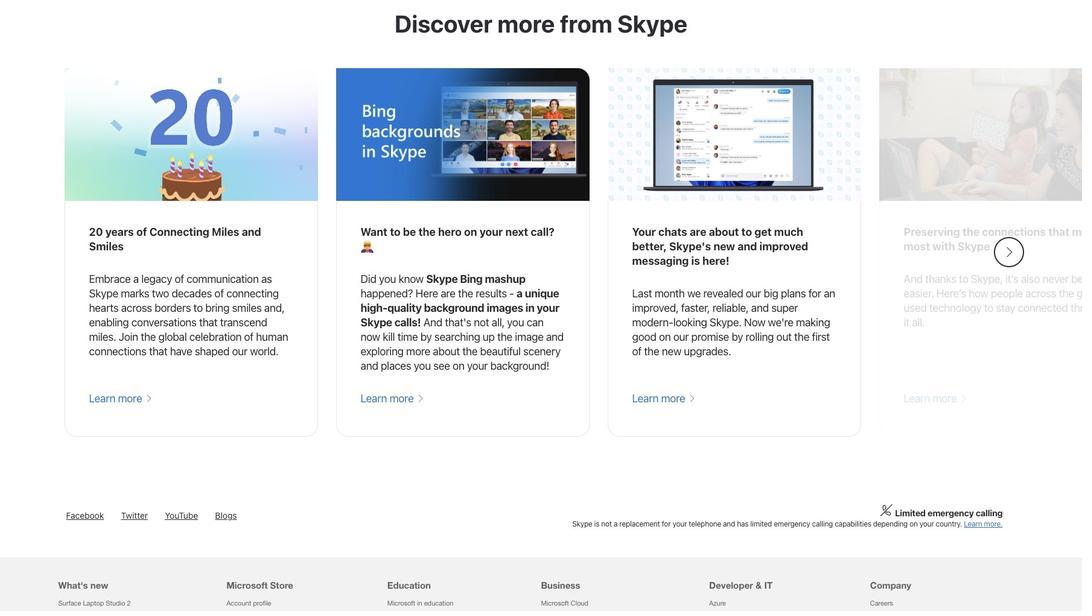 Task type: locate. For each thing, give the bounding box(es) containing it.
0 vertical spatial for
[[808, 287, 821, 300]]

and
[[242, 226, 261, 238], [738, 240, 757, 253], [751, 302, 769, 315], [546, 331, 564, 343], [361, 360, 378, 372], [723, 520, 735, 529]]

learn more. link
[[964, 520, 1003, 529]]

on down modern-
[[659, 331, 671, 343]]

calling
[[976, 508, 1003, 518], [812, 520, 833, 529]]

modern-
[[632, 316, 673, 329]]

in
[[525, 302, 534, 315], [417, 600, 422, 607]]

surface laptop studio 2 link
[[58, 600, 131, 607]]

skype inside limited emergency calling skype is not a replacement for your telephone and has limited emergency calling capabilities depending on your country. learn more.
[[572, 520, 592, 529]]

a left replacement
[[614, 520, 618, 529]]

about up "see"
[[433, 345, 460, 358]]

1 horizontal spatial microsoft
[[387, 600, 415, 607]]

an
[[824, 287, 835, 300]]

as
[[261, 273, 272, 286]]

footer resource links element
[[4, 558, 1078, 611]]

by down skype.
[[732, 331, 743, 343]]

learn for last month we revealed our big plans for an improved, faster, reliable, and super modern-looking skype. now we're making good on our promise by rolling out the first of the new upgrades.
[[632, 392, 658, 405]]

2 horizontal spatial you
[[507, 316, 524, 329]]

two
[[152, 287, 169, 300]]

learn inside limited emergency calling skype is not a replacement for your telephone and has limited emergency calling capabilities depending on your country. learn more.
[[964, 520, 982, 529]]

-
[[509, 287, 514, 300]]

2 by from the left
[[732, 331, 743, 343]]

2 horizontal spatial our
[[746, 287, 761, 300]]

new up surface laptop studio 2 link
[[90, 580, 108, 591]]

month
[[655, 287, 685, 300]]

emergency
[[928, 508, 974, 518], [774, 520, 810, 529]]

1 vertical spatial calling
[[812, 520, 833, 529]]

0 vertical spatial new
[[714, 240, 735, 253]]

not left replacement
[[601, 520, 612, 529]]

places
[[381, 360, 411, 372]]

about
[[709, 226, 739, 238], [433, 345, 460, 358]]

are up background at the left
[[441, 287, 455, 300]]

that down global
[[149, 345, 167, 358]]

is left replacement
[[594, 520, 599, 529]]

careers link
[[870, 600, 893, 607]]

hearts
[[89, 302, 119, 315]]

skype for did you know skype bing mashup happened? here are the results -
[[426, 273, 458, 286]]

0 vertical spatial emergency
[[928, 508, 974, 518]]

not up "up"
[[474, 316, 489, 329]]

0 vertical spatial you
[[379, 273, 396, 286]]

0 horizontal spatial learn more
[[89, 392, 145, 405]]

what's new heading
[[58, 558, 212, 594]]

that up celebration
[[199, 316, 217, 329]]

surface laptop studio 2
[[58, 600, 131, 607]]

more down places
[[389, 392, 414, 405]]

your chats are about to get much better, skype's new and improved messaging is here!
[[632, 226, 808, 267]]

can
[[527, 316, 544, 329]]

0 vertical spatial in
[[525, 302, 534, 315]]

to inside embrace a legacy of communication as skype marks two decades of connecting hearts across borders to bring smiles and, enabling conversations that transcend miles. join the global celebration of human connections that have shaped our world.
[[193, 302, 203, 315]]

microsoft cloud
[[541, 600, 588, 607]]

0 vertical spatial a
[[133, 273, 139, 286]]

0 horizontal spatial in
[[417, 600, 422, 607]]

2 vertical spatial our
[[232, 345, 247, 358]]

your down unique
[[537, 302, 559, 315]]

0 horizontal spatial emergency
[[774, 520, 810, 529]]

for left an
[[808, 287, 821, 300]]

blogs link
[[215, 511, 237, 521]]

more down time
[[406, 345, 430, 358]]

1 vertical spatial new
[[662, 345, 681, 358]]

0 horizontal spatial our
[[232, 345, 247, 358]]

is
[[691, 255, 700, 267], [594, 520, 599, 529]]

and left has
[[723, 520, 735, 529]]

blogs
[[215, 511, 237, 521]]

0 horizontal spatial new
[[90, 580, 108, 591]]

0 horizontal spatial learn more link
[[89, 392, 152, 406]]

has
[[737, 520, 749, 529]]

a inside embrace a legacy of communication as skype marks two decades of connecting hearts across borders to bring smiles and, enabling conversations that transcend miles. join the global celebration of human connections that have shaped our world.
[[133, 273, 139, 286]]

0 vertical spatial are
[[690, 226, 706, 238]]

0 vertical spatial calling
[[976, 508, 1003, 518]]

0 horizontal spatial for
[[662, 520, 671, 529]]

new inside 'heading'
[[90, 580, 108, 591]]

store
[[270, 580, 293, 591]]

0 horizontal spatial to
[[193, 302, 203, 315]]

discover more from skype
[[395, 9, 688, 38]]

1 vertical spatial about
[[433, 345, 460, 358]]

0 vertical spatial not
[[474, 316, 489, 329]]

education heading
[[387, 558, 534, 594]]

2 vertical spatial a
[[614, 520, 618, 529]]

discover
[[395, 9, 493, 38]]

super
[[771, 302, 798, 315]]

1 horizontal spatial new
[[662, 345, 681, 358]]

0 vertical spatial about
[[709, 226, 739, 238]]

is inside your chats are about to get much better, skype's new and improved messaging is here!
[[691, 255, 700, 267]]

and right miles
[[242, 226, 261, 238]]

0 vertical spatial that
[[199, 316, 217, 329]]

microsoft down education
[[387, 600, 415, 607]]

to inside your chats are about to get much better, skype's new and improved messaging is here!
[[741, 226, 752, 238]]

for right replacement
[[662, 520, 671, 529]]

our left big
[[746, 287, 761, 300]]

country.
[[936, 520, 962, 529]]

1 horizontal spatial is
[[691, 255, 700, 267]]

by down and
[[420, 331, 432, 343]]

across
[[121, 302, 152, 315]]

1 vertical spatial for
[[662, 520, 671, 529]]

the right be
[[419, 226, 436, 238]]

years
[[105, 226, 134, 238]]

what's new
[[58, 580, 108, 591]]

1 vertical spatial are
[[441, 287, 455, 300]]

1 vertical spatial a
[[517, 287, 523, 300]]

what's
[[58, 580, 88, 591]]

in up can
[[525, 302, 534, 315]]

picture of skype modern message chat with side bar. image
[[607, 68, 861, 201]]

on down limited
[[910, 520, 918, 529]]

you right all,
[[507, 316, 524, 329]]

your inside and that's not all, you can now kill time by searching up the image and exploring more about the beautiful scenery and places you see on your background!
[[467, 360, 488, 372]]

a up marks
[[133, 273, 139, 286]]

much
[[774, 226, 803, 238]]

1 horizontal spatial not
[[601, 520, 612, 529]]

developer & it heading
[[709, 558, 856, 594]]

are inside did you know skype bing mashup happened? here are the results -
[[441, 287, 455, 300]]

microsoft down business
[[541, 600, 569, 607]]

account profile link
[[226, 600, 271, 607]]

of down the good
[[632, 345, 642, 358]]

more left from
[[498, 9, 555, 38]]

a inside a unique high-quality background images in your skype calls!
[[517, 287, 523, 300]]

2 horizontal spatial learn more link
[[632, 392, 695, 406]]

emergency up country.
[[928, 508, 974, 518]]

0 horizontal spatial are
[[441, 287, 455, 300]]

1 horizontal spatial for
[[808, 287, 821, 300]]

know
[[399, 273, 424, 286]]

2
[[127, 600, 131, 607]]

more down upgrades.
[[661, 392, 685, 405]]

now
[[744, 316, 765, 329]]

from
[[560, 9, 612, 38]]

are up skype's
[[690, 226, 706, 238]]

0 vertical spatial is
[[691, 255, 700, 267]]

2 horizontal spatial learn more
[[632, 392, 688, 405]]

2 horizontal spatial a
[[614, 520, 618, 529]]

about inside your chats are about to get much better, skype's new and improved messaging is here!
[[709, 226, 739, 238]]

our down looking
[[673, 331, 689, 343]]

0 horizontal spatial not
[[474, 316, 489, 329]]

0 horizontal spatial a
[[133, 273, 139, 286]]

0 horizontal spatial about
[[433, 345, 460, 358]]

more.
[[984, 520, 1003, 529]]

your down limited
[[920, 520, 934, 529]]

learn more link for did you know
[[361, 392, 424, 406]]

emergency right limited
[[774, 520, 810, 529]]

20 years of connecting miles and smiles
[[89, 226, 261, 253]]

2 horizontal spatial new
[[714, 240, 735, 253]]

for inside limited emergency calling skype is not a replacement for your telephone and has limited emergency calling capabilities depending on your country. learn more.
[[662, 520, 671, 529]]

the down the good
[[644, 345, 659, 358]]

conversations
[[131, 316, 197, 329]]

new up here!
[[714, 240, 735, 253]]

connecting
[[149, 226, 209, 238]]

of down transcend
[[244, 331, 253, 343]]

1 learn more link from the left
[[89, 392, 152, 406]]

the down bing
[[458, 287, 473, 300]]

on right "see"
[[453, 360, 464, 372]]

is down skype's
[[691, 255, 700, 267]]

more down connections
[[118, 392, 142, 405]]

a inside limited emergency calling skype is not a replacement for your telephone and has limited emergency calling capabilities depending on your country. learn more.
[[614, 520, 618, 529]]

not
[[474, 316, 489, 329], [601, 520, 612, 529]]

miles.
[[89, 331, 116, 343]]

1 vertical spatial you
[[507, 316, 524, 329]]

1 vertical spatial in
[[417, 600, 422, 607]]

learn
[[89, 392, 115, 405], [361, 392, 387, 405], [632, 392, 658, 405], [964, 520, 982, 529]]

embrace
[[89, 273, 131, 286]]

microsoft for microsoft cloud
[[541, 600, 569, 607]]

last month we revealed our big plans for an improved, faster, reliable, and super modern-looking skype. now we're making good on our promise by rolling out the first of the new upgrades.
[[632, 287, 835, 358]]

your left next at the left
[[480, 226, 503, 238]]

1 vertical spatial our
[[673, 331, 689, 343]]

skype for limited emergency calling skype is not a replacement for your telephone and has limited emergency calling capabilities depending on your country. learn more.
[[572, 520, 592, 529]]

learn more for did you know
[[361, 392, 416, 405]]

by inside last month we revealed our big plans for an improved, faster, reliable, and super modern-looking skype. now we're making good on our promise by rolling out the first of the new upgrades.
[[732, 331, 743, 343]]

studio
[[106, 600, 125, 607]]

1 horizontal spatial to
[[390, 226, 401, 238]]

about inside and that's not all, you can now kill time by searching up the image and exploring more about the beautiful scenery and places you see on your background!
[[433, 345, 460, 358]]

2 learn more from the left
[[361, 392, 416, 405]]

next
[[505, 226, 528, 238]]

twitter
[[121, 511, 148, 521]]

2 horizontal spatial to
[[741, 226, 752, 238]]

on inside last month we revealed our big plans for an improved, faster, reliable, and super modern-looking skype. now we're making good on our promise by rolling out the first of the new upgrades.
[[659, 331, 671, 343]]

2 vertical spatial new
[[90, 580, 108, 591]]

to left the get
[[741, 226, 752, 238]]

0 horizontal spatial you
[[379, 273, 396, 286]]

to
[[390, 226, 401, 238], [741, 226, 752, 238], [193, 302, 203, 315]]

here
[[416, 287, 438, 300]]

our left world.
[[232, 345, 247, 358]]

skype inside a unique high-quality background images in your skype calls!
[[361, 316, 392, 329]]

plans
[[781, 287, 806, 300]]

new inside your chats are about to get much better, skype's new and improved messaging is here!
[[714, 240, 735, 253]]

0 horizontal spatial is
[[594, 520, 599, 529]]

a right -
[[517, 287, 523, 300]]

better,
[[632, 240, 667, 253]]

reliable,
[[712, 302, 749, 315]]

revealed
[[703, 287, 743, 300]]

learn for did you know
[[361, 392, 387, 405]]

and up now
[[751, 302, 769, 315]]

your
[[480, 226, 503, 238], [537, 302, 559, 315], [467, 360, 488, 372], [673, 520, 687, 529], [920, 520, 934, 529]]

2 learn more link from the left
[[361, 392, 424, 406]]

and,
[[264, 302, 284, 315]]

and inside limited emergency calling skype is not a replacement for your telephone and has limited emergency calling capabilities depending on your country. learn more.
[[723, 520, 735, 529]]

not inside limited emergency calling skype is not a replacement for your telephone and has limited emergency calling capabilities depending on your country. learn more.
[[601, 520, 612, 529]]

you up 'happened?'
[[379, 273, 396, 286]]

and inside last month we revealed our big plans for an improved, faster, reliable, and super modern-looking skype. now we're making good on our promise by rolling out the first of the new upgrades.
[[751, 302, 769, 315]]

microsoft inside microsoft store heading
[[226, 580, 268, 591]]

calling left the capabilities
[[812, 520, 833, 529]]

the right join
[[141, 331, 156, 343]]

for inside last month we revealed our big plans for an improved, faster, reliable, and super modern-looking skype. now we're making good on our promise by rolling out the first of the new upgrades.
[[808, 287, 821, 300]]

1 vertical spatial is
[[594, 520, 599, 529]]

1 horizontal spatial that
[[199, 316, 217, 329]]

shaped
[[195, 345, 229, 358]]

2 horizontal spatial microsoft
[[541, 600, 569, 607]]

3 learn more from the left
[[632, 392, 688, 405]]

unique
[[525, 287, 559, 300]]

1 vertical spatial that
[[149, 345, 167, 358]]

in left education
[[417, 600, 422, 607]]

learn for embrace a legacy of communication as skype marks two decades of connecting hearts across borders to bring smiles and, enabling conversations that transcend miles. join the global celebration of human connections that have shaped our world.
[[89, 392, 115, 405]]

0 horizontal spatial microsoft
[[226, 580, 268, 591]]

3 learn more link from the left
[[632, 392, 695, 406]]

new inside last month we revealed our big plans for an improved, faster, reliable, and super modern-looking skype. now we're making good on our promise by rolling out the first of the new upgrades.
[[662, 345, 681, 358]]

did you know skype bing mashup happened? here are the results -
[[361, 273, 525, 300]]

careers
[[870, 600, 893, 607]]

our inside embrace a legacy of communication as skype marks two decades of connecting hearts across borders to bring smiles and, enabling conversations that transcend miles. join the global celebration of human connections that have shaped our world.
[[232, 345, 247, 358]]

1 learn more from the left
[[89, 392, 145, 405]]

skype inside embrace a legacy of communication as skype marks two decades of connecting hearts across borders to bring smiles and, enabling conversations that transcend miles. join the global celebration of human connections that have shaped our world.
[[89, 287, 118, 300]]

to left be
[[390, 226, 401, 238]]

more for did you know
[[389, 392, 414, 405]]

1 horizontal spatial learn more link
[[361, 392, 424, 406]]

on right hero
[[464, 226, 477, 238]]

your inside the ​want to be the hero on your next call? 🦸
[[480, 226, 503, 238]]

skype for discover more from skype
[[617, 9, 688, 38]]

you left "see"
[[414, 360, 431, 372]]

1 by from the left
[[420, 331, 432, 343]]

1 horizontal spatial learn more
[[361, 392, 416, 405]]

scenery
[[523, 345, 561, 358]]

2 vertical spatial you
[[414, 360, 431, 372]]

​want to be the hero on your next call? 🦸
[[361, 226, 555, 253]]

1 horizontal spatial in
[[525, 302, 534, 315]]

a unique high-quality background images in your skype calls!
[[361, 287, 559, 329]]

of right years
[[136, 226, 147, 238]]

to down decades
[[193, 302, 203, 315]]

new down looking
[[662, 345, 681, 358]]

​want
[[361, 226, 387, 238]]

1 vertical spatial emergency
[[774, 520, 810, 529]]

0 horizontal spatial by
[[420, 331, 432, 343]]

about up here!
[[709, 226, 739, 238]]

calling up more.
[[976, 508, 1003, 518]]

1 horizontal spatial are
[[690, 226, 706, 238]]

your down beautiful
[[467, 360, 488, 372]]

1 horizontal spatial by
[[732, 331, 743, 343]]

and down the get
[[738, 240, 757, 253]]

the inside did you know skype bing mashup happened? here are the results -
[[458, 287, 473, 300]]

surface
[[58, 600, 81, 607]]

education
[[424, 600, 453, 607]]

background!
[[490, 360, 549, 372]]

skype inside did you know skype bing mashup happened? here are the results -
[[426, 273, 458, 286]]

1 horizontal spatial about
[[709, 226, 739, 238]]

0 horizontal spatial calling
[[812, 520, 833, 529]]

more for last month we revealed our big plans for an improved, faster, reliable, and super modern-looking skype. now we're making good on our promise by rolling out the first of the new upgrades.
[[661, 392, 685, 405]]

marks
[[121, 287, 149, 300]]

on
[[464, 226, 477, 238], [659, 331, 671, 343], [453, 360, 464, 372], [910, 520, 918, 529]]

developer & it
[[709, 580, 773, 591]]

1 horizontal spatial a
[[517, 287, 523, 300]]

beautiful
[[480, 345, 521, 358]]

microsoft up account profile link
[[226, 580, 268, 591]]

1 vertical spatial not
[[601, 520, 612, 529]]



Task type: describe. For each thing, give the bounding box(es) containing it.
first
[[812, 331, 830, 343]]

exploring
[[361, 345, 404, 358]]

big
[[764, 287, 778, 300]]

the inside the ​want to be the hero on your next call? 🦸
[[419, 226, 436, 238]]

transcend
[[220, 316, 267, 329]]

borders
[[155, 302, 191, 315]]

capabilities
[[835, 520, 871, 529]]

last
[[632, 287, 652, 300]]

and down exploring
[[361, 360, 378, 372]]

0 horizontal spatial that
[[149, 345, 167, 358]]

you inside did you know skype bing mashup happened? here are the results -
[[379, 273, 396, 286]]

see
[[433, 360, 450, 372]]

limited
[[895, 508, 926, 518]]

learn more link for embrace a legacy of communication as skype marks two decades of connecting hearts across borders to bring smiles and, enabling conversations that transcend miles. join the global celebration of human connections that have shaped our world.
[[89, 392, 152, 406]]

azure link
[[709, 600, 726, 607]]

the right out
[[794, 331, 809, 343]]

skype's
[[669, 240, 711, 253]]

out
[[776, 331, 792, 343]]

is inside limited emergency calling skype is not a replacement for your telephone and has limited emergency calling capabilities depending on your country. learn more.
[[594, 520, 599, 529]]

enabling
[[89, 316, 129, 329]]

by inside and that's not all, you can now kill time by searching up the image and exploring more about the beautiful scenery and places you see on your background!
[[420, 331, 432, 343]]

business
[[541, 580, 580, 591]]

1 horizontal spatial emergency
[[928, 508, 974, 518]]

0 vertical spatial our
[[746, 287, 761, 300]]

depending
[[873, 520, 908, 529]]

connections
[[89, 345, 146, 358]]

more inside and that's not all, you can now kill time by searching up the image and exploring more about the beautiful scenery and places you see on your background!
[[406, 345, 430, 358]]

quality
[[387, 302, 422, 315]]

images
[[487, 302, 523, 315]]

calls!
[[394, 316, 421, 329]]

microsoft for microsoft in education
[[387, 600, 415, 607]]

your left 'telephone'
[[673, 520, 687, 529]]

bing
[[460, 273, 483, 286]]

embrace a legacy of communication as skype marks two decades of connecting hearts across borders to bring smiles and, enabling conversations that transcend miles. join the global celebration of human connections that have shaped our world.
[[89, 273, 288, 358]]

improved,
[[632, 302, 679, 315]]

picture of skype light stage call in progress with bing backgrounds and text bing backgrounds in skype. image
[[336, 68, 589, 201]]

time
[[397, 331, 418, 343]]

1 horizontal spatial our
[[673, 331, 689, 343]]

high-
[[361, 302, 387, 315]]

celebration
[[189, 331, 242, 343]]

be
[[403, 226, 416, 238]]

upgrades.
[[684, 345, 731, 358]]

microsoft cloud link
[[541, 600, 588, 607]]

legacy
[[141, 273, 172, 286]]

results
[[476, 287, 507, 300]]

limited emergency calling skype is not a replacement for your telephone and has limited emergency calling capabilities depending on your country. learn more.
[[572, 508, 1003, 529]]

now
[[361, 331, 380, 343]]

are inside your chats are about to get much better, skype's new and improved messaging is here!
[[690, 226, 706, 238]]

your inside a unique high-quality background images in your skype calls!
[[537, 302, 559, 315]]

we
[[687, 287, 701, 300]]

limited
[[750, 520, 772, 529]]

that's
[[445, 316, 471, 329]]

human
[[256, 331, 288, 343]]

facebook link
[[66, 511, 104, 521]]

more for embrace a legacy of communication as skype marks two decades of connecting hearts across borders to bring smiles and, enabling conversations that transcend miles. join the global celebration of human connections that have shaped our world.
[[118, 392, 142, 405]]

discover more from skype main content
[[0, 0, 1082, 476]]

education
[[387, 580, 431, 591]]

on inside and that's not all, you can now kill time by searching up the image and exploring more about the beautiful scenery and places you see on your background!
[[453, 360, 464, 372]]

microsoft in education
[[387, 600, 453, 607]]

kill
[[383, 331, 395, 343]]

have
[[170, 345, 192, 358]]

of up bring
[[214, 287, 224, 300]]

youtube
[[165, 511, 198, 521]]

developer
[[709, 580, 753, 591]]

account profile
[[226, 600, 271, 607]]

learn more for last month we revealed our big plans for an improved, faster, reliable, and super modern-looking skype. now we're making good on our promise by rolling out the first of the new upgrades.
[[632, 392, 688, 405]]

in inside footer resource links element
[[417, 600, 422, 607]]

the down searching
[[462, 345, 478, 358]]

making
[[796, 316, 830, 329]]

faster,
[[681, 302, 710, 315]]

global
[[158, 331, 187, 343]]

of inside 20 years of connecting miles and smiles
[[136, 226, 147, 238]]

call?
[[531, 226, 555, 238]]

hero
[[438, 226, 462, 238]]

the inside embrace a legacy of communication as skype marks two decades of connecting hearts across borders to bring smiles and, enabling conversations that transcend miles. join the global celebration of human connections that have shaped our world.
[[141, 331, 156, 343]]

of up decades
[[175, 273, 184, 286]]

not inside and that's not all, you can now kill time by searching up the image and exploring more about the beautiful scenery and places you see on your background!
[[474, 316, 489, 329]]

background
[[424, 302, 484, 315]]

miles
[[212, 226, 239, 238]]

replacement
[[619, 520, 660, 529]]

connecting
[[226, 287, 279, 300]]

bring
[[205, 302, 229, 315]]

business heading
[[541, 558, 695, 594]]

rolling
[[746, 331, 774, 343]]

image
[[515, 331, 544, 343]]

promise
[[691, 331, 729, 343]]

learn more link for last month we revealed our big plans for an improved, faster, reliable, and super modern-looking skype. now we're making good on our promise by rolling out the first of the new upgrades.
[[632, 392, 695, 406]]

picture of skype logo and cake celebrating 20 years of skype image
[[64, 68, 318, 201]]

microsoft store heading
[[226, 558, 373, 594]]

good
[[632, 331, 656, 343]]

on inside limited emergency calling skype is not a replacement for your telephone and has limited emergency calling capabilities depending on your country. learn more.
[[910, 520, 918, 529]]

skype.
[[710, 316, 742, 329]]

company
[[870, 580, 911, 591]]

of inside last month we revealed our big plans for an improved, faster, reliable, and super modern-looking skype. now we're making good on our promise by rolling out the first of the new upgrades.
[[632, 345, 642, 358]]

and inside your chats are about to get much better, skype's new and improved messaging is here!
[[738, 240, 757, 253]]

and that's not all, you can now kill time by searching up the image and exploring more about the beautiful scenery and places you see on your background!
[[361, 316, 564, 372]]

20
[[89, 226, 103, 238]]

join
[[119, 331, 138, 343]]

company heading
[[870, 558, 1017, 594]]

smiles
[[232, 302, 262, 315]]

microsoft in education link
[[387, 600, 453, 607]]

the up beautiful
[[497, 331, 512, 343]]

1 horizontal spatial calling
[[976, 508, 1003, 518]]

twitter link
[[121, 511, 148, 521]]

learn more for embrace a legacy of communication as skype marks two decades of connecting hearts across borders to bring smiles and, enabling conversations that transcend miles. join the global celebration of human connections that have shaped our world.
[[89, 392, 145, 405]]

to inside the ​want to be the hero on your next call? 🦸
[[390, 226, 401, 238]]

we're
[[768, 316, 793, 329]]

and up scenery
[[546, 331, 564, 343]]

here!
[[702, 255, 729, 267]]

and inside 20 years of connecting miles and smiles
[[242, 226, 261, 238]]

on inside the ​want to be the hero on your next call? 🦸
[[464, 226, 477, 238]]

microsoft for microsoft store
[[226, 580, 268, 591]]

happened?
[[361, 287, 413, 300]]

in inside a unique high-quality background images in your skype calls!
[[525, 302, 534, 315]]

account
[[226, 600, 251, 607]]

1 horizontal spatial you
[[414, 360, 431, 372]]



Task type: vqa. For each thing, say whether or not it's contained in the screenshot.
across
yes



